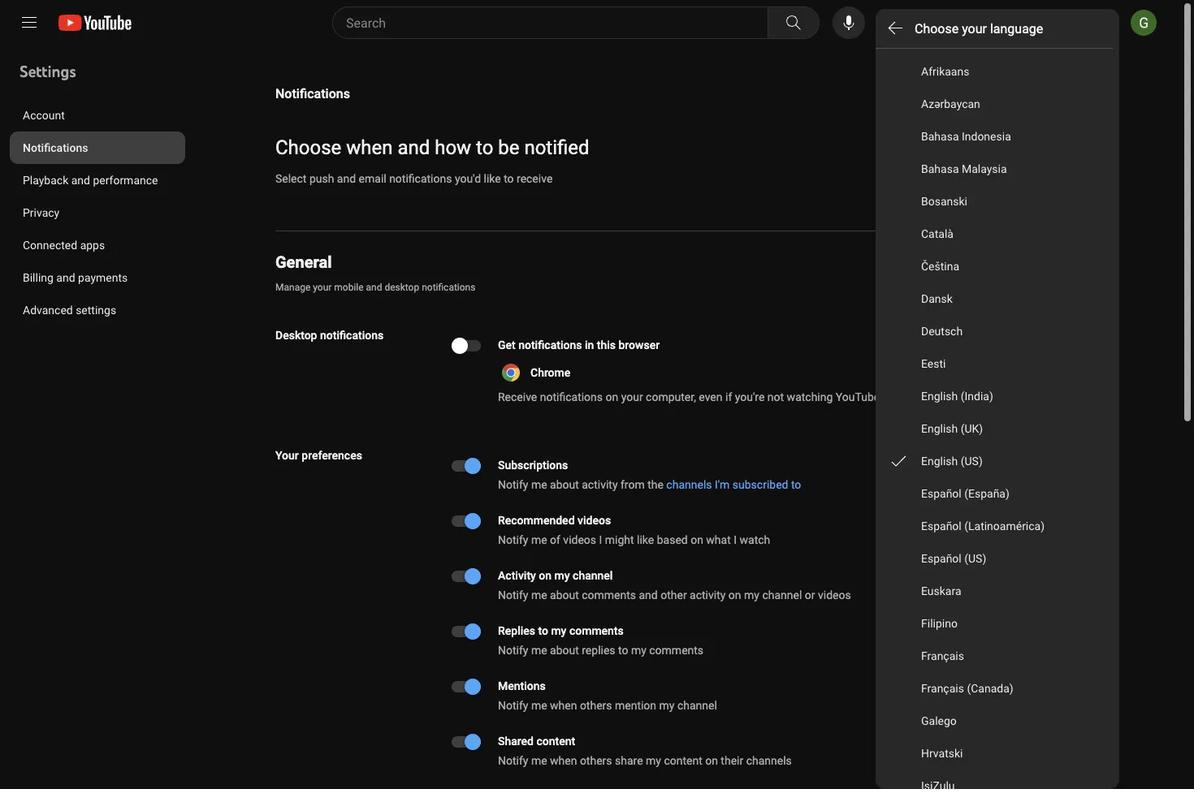 Task type: vqa. For each thing, say whether or not it's contained in the screenshot.


Task type: locate. For each thing, give the bounding box(es) containing it.
receive
[[517, 172, 553, 185]]

notifications down mobile
[[320, 329, 384, 342]]

to left the be
[[476, 136, 494, 159]]

my down of
[[555, 569, 570, 583]]

notifications for desktop notifications
[[320, 329, 384, 342]]

1 vertical spatial comments
[[570, 625, 624, 638]]

me
[[531, 478, 547, 492], [531, 534, 547, 547], [531, 589, 547, 602], [531, 644, 547, 658], [531, 699, 547, 713], [531, 755, 547, 768]]

1 vertical spatial content
[[664, 755, 703, 768]]

desktop
[[276, 329, 317, 342]]

activity left from
[[582, 478, 618, 492]]

subscriptions notify me about activity from the channels i'm subscribed to
[[498, 459, 802, 492]]

to
[[476, 136, 494, 159], [504, 172, 514, 185], [792, 478, 802, 492], [538, 625, 549, 638], [619, 644, 629, 658]]

1 horizontal spatial channel
[[678, 699, 718, 713]]

your left language
[[962, 21, 987, 36]]

choose
[[915, 21, 959, 36], [276, 136, 342, 159]]

bosanski link
[[876, 185, 1113, 218], [876, 185, 1113, 218]]

chrome
[[531, 366, 571, 380]]

language
[[991, 21, 1044, 36]]

0 vertical spatial bahasa
[[922, 130, 959, 143]]

notify down replies
[[498, 644, 529, 658]]

0 horizontal spatial activity
[[582, 478, 618, 492]]

1 horizontal spatial content
[[664, 755, 703, 768]]

your left mobile
[[313, 282, 332, 293]]

2 vertical spatial about
[[550, 644, 579, 658]]

bahasa for bahasa malaysia
[[922, 162, 959, 176]]

2 horizontal spatial your
[[962, 21, 987, 36]]

bahasa malaysia
[[922, 162, 1007, 176]]

channels inside the shared content notify me when others share my content on their channels
[[747, 755, 792, 768]]

3 notify from the top
[[498, 589, 529, 602]]

4 notify from the top
[[498, 644, 529, 658]]

notify
[[498, 478, 529, 492], [498, 534, 529, 547], [498, 589, 529, 602], [498, 644, 529, 658], [498, 699, 529, 713], [498, 755, 529, 768]]

others
[[580, 699, 612, 713], [580, 755, 612, 768]]

1 me from the top
[[531, 478, 547, 492]]

6 me from the top
[[531, 755, 547, 768]]

2 others from the top
[[580, 755, 612, 768]]

galego link
[[876, 705, 1113, 738], [876, 705, 1113, 738]]

me down subscriptions
[[531, 478, 547, 492]]

1 vertical spatial français
[[922, 682, 965, 696]]

videos right 'or'
[[818, 589, 851, 602]]

english left (uk)
[[922, 422, 958, 436]]

your
[[276, 449, 299, 462]]

others left share
[[580, 755, 612, 768]]

on inside the shared content notify me when others share my content on their channels
[[706, 755, 718, 768]]

on left what
[[691, 534, 704, 547]]

filipino link
[[876, 608, 1113, 640], [876, 608, 1113, 640]]

(us)
[[961, 455, 983, 468], [965, 552, 987, 566]]

1 español from the top
[[922, 487, 962, 501]]

manage
[[276, 282, 311, 293]]

when left share
[[550, 755, 577, 768]]

channel right mention
[[678, 699, 718, 713]]

me down "activity"
[[531, 589, 547, 602]]

0 vertical spatial when
[[346, 136, 393, 159]]

notifications down chrome
[[540, 391, 603, 404]]

notifications down choose when and how to be notified
[[389, 172, 452, 185]]

1 français from the top
[[922, 650, 965, 663]]

1 horizontal spatial your
[[621, 391, 643, 404]]

français for français (canada)
[[922, 682, 965, 696]]

2 notify from the top
[[498, 534, 529, 547]]

español down english (us)
[[922, 487, 962, 501]]

and
[[398, 136, 430, 159], [337, 172, 356, 185], [71, 174, 90, 187], [56, 271, 75, 284], [366, 282, 382, 293], [639, 589, 658, 602]]

bahasa down azərbaycan
[[922, 130, 959, 143]]

privacy link
[[10, 197, 185, 229], [10, 197, 185, 229]]

hrvatski link
[[876, 738, 1113, 770], [876, 738, 1113, 770]]

videos right of
[[564, 534, 597, 547]]

notify down recommended
[[498, 534, 529, 547]]

english (india) link
[[876, 380, 1113, 413], [876, 380, 1113, 413]]

2 vertical spatial your
[[621, 391, 643, 404]]

0 horizontal spatial channels
[[667, 478, 712, 492]]

billing
[[23, 271, 54, 284]]

your preferences
[[276, 449, 362, 462]]

activity
[[582, 478, 618, 492], [690, 589, 726, 602]]

when inside mentions notify me when others mention my channel
[[550, 699, 577, 713]]

about inside replies to my comments notify me about replies to my comments
[[550, 644, 579, 658]]

activity inside activity on my channel notify me about comments and other activity on my channel or videos
[[690, 589, 726, 602]]

your left computer, in the right of the page
[[621, 391, 643, 404]]

videos
[[578, 514, 611, 527], [564, 534, 597, 547], [818, 589, 851, 602]]

0 horizontal spatial choose
[[276, 136, 342, 159]]

billing and payments
[[23, 271, 128, 284]]

2 vertical spatial when
[[550, 755, 577, 768]]

billing and payments link
[[10, 262, 185, 294], [10, 262, 185, 294]]

français down filipino
[[922, 650, 965, 663]]

me down mentions
[[531, 699, 547, 713]]

1 horizontal spatial i
[[734, 534, 737, 547]]

content
[[537, 735, 576, 749], [664, 755, 703, 768]]

youtube
[[836, 391, 880, 404]]

1 vertical spatial like
[[637, 534, 654, 547]]

me inside subscriptions notify me about activity from the channels i'm subscribed to
[[531, 478, 547, 492]]

0 horizontal spatial your
[[313, 282, 332, 293]]

comments down other on the right of page
[[650, 644, 704, 658]]

when
[[346, 136, 393, 159], [550, 699, 577, 713], [550, 755, 577, 768]]

4 me from the top
[[531, 644, 547, 658]]

filipino
[[922, 617, 958, 631]]

français up galego
[[922, 682, 965, 696]]

to right subscribed
[[792, 478, 802, 492]]

2 español from the top
[[922, 520, 962, 533]]

0 vertical spatial choose
[[915, 21, 959, 36]]

(us) down (uk)
[[961, 455, 983, 468]]

recommended videos notify me of videos i might like based on what i watch
[[498, 514, 771, 547]]

notify down "activity"
[[498, 589, 529, 602]]

playback and performance
[[23, 174, 158, 187]]

your for language
[[962, 21, 987, 36]]

be
[[498, 136, 520, 159]]

choose inside main content
[[276, 136, 342, 159]]

3 español from the top
[[922, 552, 962, 566]]

1 vertical spatial english
[[922, 422, 958, 436]]

english (uk) link
[[876, 413, 1113, 445], [876, 413, 1113, 445]]

bahasa
[[922, 130, 959, 143], [922, 162, 959, 176]]

1 vertical spatial (us)
[[965, 552, 987, 566]]

activity right other on the right of page
[[690, 589, 726, 602]]

subscribed
[[733, 478, 789, 492]]

1 about from the top
[[550, 478, 579, 492]]

2 vertical spatial español
[[922, 552, 962, 566]]

and left other on the right of page
[[639, 589, 658, 602]]

and right billing
[[56, 271, 75, 284]]

0 vertical spatial español
[[922, 487, 962, 501]]

watching
[[787, 391, 833, 404]]

advanced settings
[[23, 304, 116, 317]]

my
[[555, 569, 570, 583], [744, 589, 760, 602], [551, 625, 567, 638], [631, 644, 647, 658], [660, 699, 675, 713], [646, 755, 662, 768]]

0 vertical spatial notifications
[[276, 86, 350, 101]]

me down replies
[[531, 644, 547, 658]]

2 vertical spatial videos
[[818, 589, 851, 602]]

my right share
[[646, 755, 662, 768]]

channel
[[573, 569, 613, 583], [763, 589, 802, 602], [678, 699, 718, 713]]

my right the replies
[[631, 644, 647, 658]]

1 horizontal spatial notifications
[[276, 86, 350, 101]]

choose up afrikaans
[[915, 21, 959, 36]]

(us) for english (us)
[[961, 455, 983, 468]]

español
[[922, 487, 962, 501], [922, 520, 962, 533], [922, 552, 962, 566]]

me inside "recommended videos notify me of videos i might like based on what i watch"
[[531, 534, 547, 547]]

account link
[[10, 99, 185, 132], [10, 99, 185, 132]]

to left receive
[[504, 172, 514, 185]]

3 me from the top
[[531, 589, 547, 602]]

recommended
[[498, 514, 575, 527]]

0 horizontal spatial notifications
[[23, 141, 88, 154]]

my right mention
[[660, 699, 675, 713]]

0 horizontal spatial i
[[599, 534, 603, 547]]

i left might
[[599, 534, 603, 547]]

0 horizontal spatial channel
[[573, 569, 613, 583]]

on left their
[[706, 755, 718, 768]]

videos up might
[[578, 514, 611, 527]]

1 vertical spatial your
[[313, 282, 332, 293]]

notifications
[[276, 86, 350, 101], [23, 141, 88, 154]]

1 vertical spatial activity
[[690, 589, 726, 602]]

bahasa malaysia link
[[876, 153, 1113, 185], [876, 153, 1113, 185]]

me left of
[[531, 534, 547, 547]]

choose when and how to be notified main content
[[0, 46, 1182, 790]]

channels right their
[[747, 755, 792, 768]]

content left their
[[664, 755, 703, 768]]

español for español (españa)
[[922, 487, 962, 501]]

None search field
[[303, 7, 823, 39]]

0 vertical spatial (us)
[[961, 455, 983, 468]]

1 horizontal spatial channels
[[747, 755, 792, 768]]

channel left 'or'
[[763, 589, 802, 602]]

1 vertical spatial choose
[[276, 136, 342, 159]]

azərbaycan
[[922, 97, 981, 111]]

azərbaycan link
[[876, 88, 1113, 120], [876, 88, 1113, 120]]

1 vertical spatial about
[[550, 589, 579, 602]]

advanced settings link
[[10, 294, 185, 327], [10, 294, 185, 327]]

2 about from the top
[[550, 589, 579, 602]]

1 notify from the top
[[498, 478, 529, 492]]

1 horizontal spatial activity
[[690, 589, 726, 602]]

1 i from the left
[[599, 534, 603, 547]]

about down of
[[550, 589, 579, 602]]

0 vertical spatial others
[[580, 699, 612, 713]]

0 vertical spatial your
[[962, 21, 987, 36]]

on down this on the top
[[606, 391, 619, 404]]

1 vertical spatial when
[[550, 699, 577, 713]]

english
[[922, 390, 958, 403], [922, 422, 958, 436], [922, 455, 958, 468]]

afrikaans link
[[876, 55, 1113, 88], [876, 55, 1113, 88]]

connected apps
[[23, 239, 105, 252]]

content right "shared"
[[537, 735, 576, 749]]

3 english from the top
[[922, 455, 958, 468]]

payments
[[78, 271, 128, 284]]

5 notify from the top
[[498, 699, 529, 713]]

1 horizontal spatial like
[[637, 534, 654, 547]]

5 me from the top
[[531, 699, 547, 713]]

2 vertical spatial channel
[[678, 699, 718, 713]]

your
[[962, 21, 987, 36], [313, 282, 332, 293], [621, 391, 643, 404]]

desktop notifications
[[276, 329, 384, 342]]

english for english (us)
[[922, 455, 958, 468]]

deutsch
[[922, 325, 963, 338]]

1 vertical spatial español
[[922, 520, 962, 533]]

deutsch link
[[876, 315, 1113, 348], [876, 315, 1113, 348]]

español for español (latinoamérica)
[[922, 520, 962, 533]]

2 english from the top
[[922, 422, 958, 436]]

connected apps link
[[10, 229, 185, 262], [10, 229, 185, 262]]

english for english (india)
[[922, 390, 958, 403]]

0 vertical spatial english
[[922, 390, 958, 403]]

choose up push
[[276, 136, 342, 159]]

0 vertical spatial videos
[[578, 514, 611, 527]]

english down eesti in the top of the page
[[922, 390, 958, 403]]

bahasa up the bosanski
[[922, 162, 959, 176]]

comments up the replies
[[570, 625, 624, 638]]

2 français from the top
[[922, 682, 965, 696]]

others left mention
[[580, 699, 612, 713]]

computer,
[[646, 391, 696, 404]]

2 me from the top
[[531, 534, 547, 547]]

channel down might
[[573, 569, 613, 583]]

1 english from the top
[[922, 390, 958, 403]]

comments up replies to my comments notify me about replies to my comments
[[582, 589, 636, 602]]

me inside activity on my channel notify me about comments and other activity on my channel or videos
[[531, 589, 547, 602]]

about inside activity on my channel notify me about comments and other activity on my channel or videos
[[550, 589, 579, 602]]

about down subscriptions
[[550, 478, 579, 492]]

to right replies
[[538, 625, 549, 638]]

0 vertical spatial channels
[[667, 478, 712, 492]]

like right might
[[637, 534, 654, 547]]

0 vertical spatial français
[[922, 650, 965, 663]]

notify down mentions
[[498, 699, 529, 713]]

(españa)
[[965, 487, 1010, 501]]

notify down "shared"
[[498, 755, 529, 768]]

1 horizontal spatial choose
[[915, 21, 959, 36]]

to inside subscriptions notify me about activity from the channels i'm subscribed to
[[792, 478, 802, 492]]

channels left i'm
[[667, 478, 712, 492]]

subscriptions
[[498, 459, 568, 472]]

activity inside subscriptions notify me about activity from the channels i'm subscribed to
[[582, 478, 618, 492]]

comments inside activity on my channel notify me about comments and other activity on my channel or videos
[[582, 589, 636, 602]]

notify down subscriptions
[[498, 478, 529, 492]]

6 notify from the top
[[498, 755, 529, 768]]

1 vertical spatial channels
[[747, 755, 792, 768]]

1 vertical spatial channel
[[763, 589, 802, 602]]

on down what
[[729, 589, 742, 602]]

español up español (us)
[[922, 520, 962, 533]]

2 vertical spatial english
[[922, 455, 958, 468]]

about for channel
[[550, 589, 579, 602]]

preferences
[[302, 449, 362, 462]]

1 vertical spatial others
[[580, 755, 612, 768]]

like right you'd at top left
[[484, 172, 501, 185]]

when up email
[[346, 136, 393, 159]]

0 vertical spatial about
[[550, 478, 579, 492]]

1 others from the top
[[580, 699, 612, 713]]

activity
[[498, 569, 536, 583]]

1 bahasa from the top
[[922, 130, 959, 143]]

me down "shared"
[[531, 755, 547, 768]]

playback
[[23, 174, 68, 187]]

0 horizontal spatial content
[[537, 735, 576, 749]]

i right what
[[734, 534, 737, 547]]

(us) down 'español (latinoamérica)'
[[965, 552, 987, 566]]

advanced
[[23, 304, 73, 317]]

when left mention
[[550, 699, 577, 713]]

español up 'euskara'
[[922, 552, 962, 566]]

0 vertical spatial comments
[[582, 589, 636, 602]]

about left the replies
[[550, 644, 579, 658]]

1 vertical spatial bahasa
[[922, 162, 959, 176]]

français link
[[876, 640, 1113, 673], [876, 640, 1113, 673]]

and right push
[[337, 172, 356, 185]]

notifications up chrome
[[519, 339, 582, 352]]

english down english (uk) in the right of the page
[[922, 455, 958, 468]]

0 vertical spatial like
[[484, 172, 501, 185]]

français (canada) link
[[876, 673, 1113, 705], [876, 673, 1113, 705]]

dansk link
[[876, 283, 1113, 315], [876, 283, 1113, 315]]

0 vertical spatial activity
[[582, 478, 618, 492]]

select push and email notifications you'd like to receive
[[276, 172, 553, 185]]

1 vertical spatial notifications
[[23, 141, 88, 154]]

channels
[[667, 478, 712, 492], [747, 755, 792, 768]]

2 bahasa from the top
[[922, 162, 959, 176]]

3 about from the top
[[550, 644, 579, 658]]



Task type: describe. For each thing, give the bounding box(es) containing it.
my inside the shared content notify me when others share my content on their channels
[[646, 755, 662, 768]]

account
[[23, 109, 65, 122]]

my down the watch
[[744, 589, 760, 602]]

mentions
[[498, 680, 546, 693]]

notify inside activity on my channel notify me about comments and other activity on my channel or videos
[[498, 589, 529, 602]]

choose your language
[[915, 21, 1044, 36]]

2 i from the left
[[734, 534, 737, 547]]

their
[[721, 755, 744, 768]]

0 vertical spatial content
[[537, 735, 576, 749]]

this
[[597, 339, 616, 352]]

malaysia
[[962, 162, 1007, 176]]

me inside the shared content notify me when others share my content on their channels
[[531, 755, 547, 768]]

shared content notify me when others share my content on their channels
[[498, 735, 792, 768]]

manage your mobile and desktop notifications
[[276, 282, 476, 293]]

dansk
[[922, 292, 953, 306]]

if
[[726, 391, 732, 404]]

my inside mentions notify me when others mention my channel
[[660, 699, 675, 713]]

español (us)
[[922, 552, 987, 566]]

from
[[621, 478, 645, 492]]

mention
[[615, 699, 657, 713]]

eesti
[[922, 357, 946, 371]]

watch
[[740, 534, 771, 547]]

channels i'm subscribed to link
[[667, 477, 802, 493]]

desktop
[[385, 282, 420, 293]]

channels inside subscriptions notify me about activity from the channels i'm subscribed to
[[667, 478, 712, 492]]

notified
[[525, 136, 590, 159]]

on inside "recommended videos notify me of videos i might like based on what i watch"
[[691, 534, 704, 547]]

čeština
[[922, 260, 960, 273]]

notify inside the shared content notify me when others share my content on their channels
[[498, 755, 529, 768]]

afrikaans
[[922, 65, 970, 78]]

might
[[605, 534, 634, 547]]

performance
[[93, 174, 158, 187]]

i'm
[[715, 478, 730, 492]]

and inside activity on my channel notify me about comments and other activity on my channel or videos
[[639, 589, 658, 602]]

mentions notify me when others mention my channel
[[498, 680, 718, 713]]

or
[[805, 589, 816, 602]]

receive notifications on your computer, even if you're not watching youtube
[[498, 391, 880, 404]]

0 horizontal spatial like
[[484, 172, 501, 185]]

choose when and how to be notified
[[276, 136, 590, 159]]

receive
[[498, 391, 537, 404]]

not
[[768, 391, 784, 404]]

notifications right "desktop"
[[422, 282, 476, 293]]

when inside the shared content notify me when others share my content on their channels
[[550, 755, 577, 768]]

hrvatski
[[922, 747, 963, 761]]

(latinoamérica)
[[965, 520, 1045, 533]]

in
[[585, 339, 594, 352]]

(us) for español (us)
[[965, 552, 987, 566]]

notify inside replies to my comments notify me about replies to my comments
[[498, 644, 529, 658]]

0 vertical spatial channel
[[573, 569, 613, 583]]

replies
[[498, 625, 536, 638]]

and right playback at the left of page
[[71, 174, 90, 187]]

push
[[310, 172, 334, 185]]

bosanski
[[922, 195, 968, 208]]

2 vertical spatial comments
[[650, 644, 704, 658]]

english (india)
[[922, 390, 994, 403]]

español for español (us)
[[922, 552, 962, 566]]

browser
[[619, 339, 660, 352]]

bahasa indonesia
[[922, 130, 1012, 143]]

notify inside mentions notify me when others mention my channel
[[498, 699, 529, 713]]

avatar image image
[[1131, 10, 1157, 36]]

replies
[[582, 644, 616, 658]]

privacy
[[23, 206, 60, 219]]

español (latinoamérica)
[[922, 520, 1045, 533]]

2 horizontal spatial channel
[[763, 589, 802, 602]]

to right the replies
[[619, 644, 629, 658]]

bahasa for bahasa indonesia
[[922, 130, 959, 143]]

based
[[657, 534, 688, 547]]

activity on my channel notify me about comments and other activity on my channel or videos
[[498, 569, 851, 602]]

apps
[[80, 239, 105, 252]]

me inside mentions notify me when others mention my channel
[[531, 699, 547, 713]]

how
[[435, 136, 471, 159]]

what
[[707, 534, 731, 547]]

euskara
[[922, 585, 962, 598]]

shared
[[498, 735, 534, 749]]

connected
[[23, 239, 77, 252]]

galego
[[922, 715, 957, 728]]

français (canada)
[[922, 682, 1014, 696]]

replies to my comments notify me about replies to my comments
[[498, 625, 704, 658]]

get
[[498, 339, 516, 352]]

you'd
[[455, 172, 481, 185]]

notify inside "recommended videos notify me of videos i might like based on what i watch"
[[498, 534, 529, 547]]

get notifications in this browser
[[498, 339, 660, 352]]

videos inside activity on my channel notify me about comments and other activity on my channel or videos
[[818, 589, 851, 602]]

my right replies
[[551, 625, 567, 638]]

(canada)
[[967, 682, 1014, 696]]

select
[[276, 172, 307, 185]]

català
[[922, 227, 954, 241]]

english for english (uk)
[[922, 422, 958, 436]]

english (us)
[[922, 455, 983, 468]]

français for français
[[922, 650, 965, 663]]

you're
[[735, 391, 765, 404]]

notifications for receive notifications on your computer, even if you're not watching youtube
[[540, 391, 603, 404]]

1 vertical spatial videos
[[564, 534, 597, 547]]

and up select push and email notifications you'd like to receive
[[398, 136, 430, 159]]

notify inside subscriptions notify me about activity from the channels i'm subscribed to
[[498, 478, 529, 492]]

even
[[699, 391, 723, 404]]

settings
[[20, 62, 76, 81]]

on right "activity"
[[539, 569, 552, 583]]

notifications for get notifications in this browser
[[519, 339, 582, 352]]

about for comments
[[550, 644, 579, 658]]

me inside replies to my comments notify me about replies to my comments
[[531, 644, 547, 658]]

español (españa)
[[922, 487, 1010, 501]]

others inside the shared content notify me when others share my content on their channels
[[580, 755, 612, 768]]

and right mobile
[[366, 282, 382, 293]]

your for mobile
[[313, 282, 332, 293]]

settings
[[76, 304, 116, 317]]

mobile
[[334, 282, 364, 293]]

choose for choose when and how to be notified
[[276, 136, 342, 159]]

channel inside mentions notify me when others mention my channel
[[678, 699, 718, 713]]

of
[[550, 534, 561, 547]]

about inside subscriptions notify me about activity from the channels i'm subscribed to
[[550, 478, 579, 492]]

other
[[661, 589, 687, 602]]

like inside "recommended videos notify me of videos i might like based on what i watch"
[[637, 534, 654, 547]]

email
[[359, 172, 387, 185]]

the
[[648, 478, 664, 492]]

english (uk)
[[922, 422, 984, 436]]

share
[[615, 755, 643, 768]]

Search text field
[[346, 12, 765, 33]]

(india)
[[961, 390, 994, 403]]

others inside mentions notify me when others mention my channel
[[580, 699, 612, 713]]

choose for choose your language
[[915, 21, 959, 36]]



